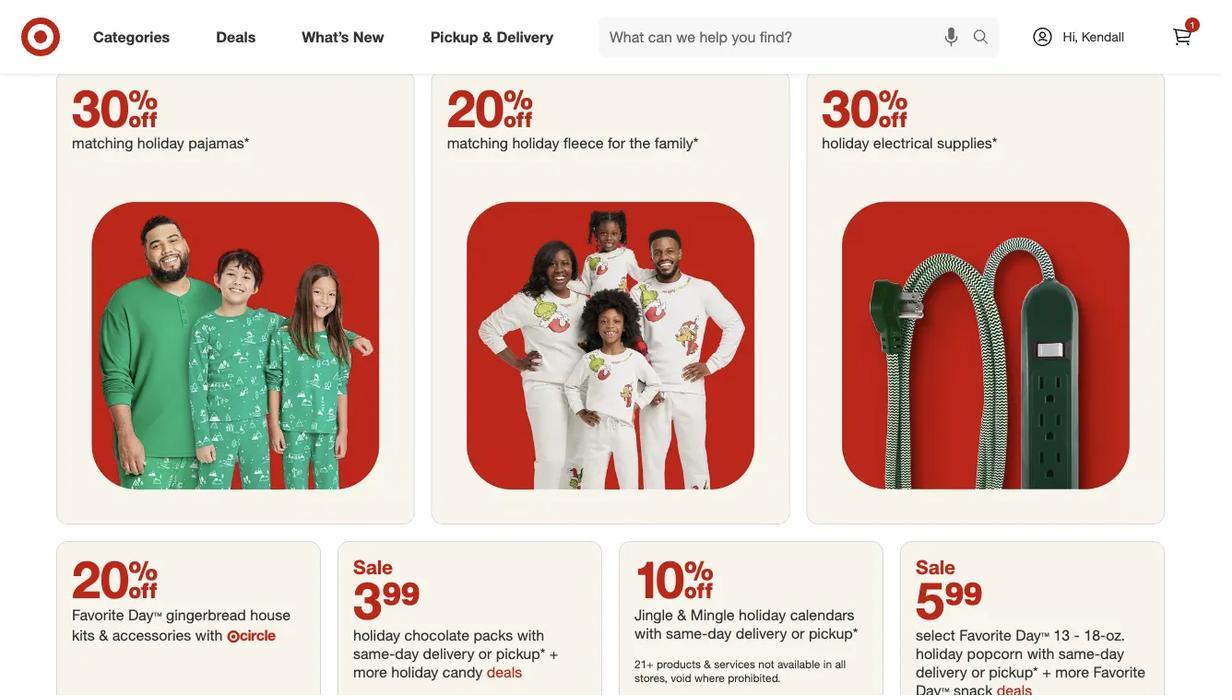 Task type: describe. For each thing, give the bounding box(es) containing it.
sale for 5
[[916, 556, 956, 579]]

same- for 10
[[666, 625, 708, 643]]

same- inside holiday chocolate packs with same-day delivery or pickup* + more holiday candy
[[353, 645, 395, 663]]

the
[[630, 134, 651, 152]]

pajamas*
[[188, 134, 249, 152]]

or for 13
[[972, 664, 985, 682]]

for
[[608, 134, 626, 152]]

holiday left chocolate
[[353, 627, 400, 645]]

candy
[[443, 664, 483, 682]]

holiday chocolate packs with same-day delivery or pickup* + more holiday candy
[[353, 627, 559, 682]]

20 matching holiday fleece for the family*
[[447, 76, 703, 152]]

kendall
[[1082, 29, 1125, 45]]

5
[[916, 569, 945, 631]]

matching for 20
[[447, 134, 508, 152]]

30 for 30 holiday electrical supplies*
[[822, 76, 908, 139]]

3
[[353, 569, 382, 631]]

-
[[1074, 627, 1080, 645]]

pickup & delivery link
[[415, 17, 577, 57]]

pickup* for 13
[[989, 664, 1039, 682]]

0 vertical spatial favorite
[[72, 606, 124, 624]]

21+
[[635, 658, 654, 672]]

& inside gingerbread house kits & accessories with
[[99, 627, 108, 645]]

day for favorite
[[128, 606, 154, 624]]

delivery
[[497, 28, 554, 46]]

day inside holiday chocolate packs with same-day delivery or pickup* + more holiday candy
[[395, 645, 419, 663]]

20 for 20
[[72, 548, 158, 611]]

in
[[824, 658, 832, 672]]

pickup
[[431, 28, 478, 46]]

30 holiday electrical supplies*
[[822, 76, 998, 152]]

holiday inside 20 matching holiday fleece for the family*
[[512, 134, 560, 152]]

13 - 18-oz. holiday popcorn with same-day delivery or pickup* + more favorite day
[[916, 627, 1146, 696]]

what's
[[302, 28, 349, 46]]

supplies*
[[937, 134, 998, 152]]

sale for 3
[[353, 556, 393, 579]]

13
[[1054, 627, 1070, 645]]

delivery inside holiday chocolate packs with same-day delivery or pickup* + more holiday candy
[[423, 645, 475, 663]]

kits
[[72, 627, 95, 645]]

3 99
[[353, 569, 421, 631]]

services
[[714, 658, 755, 672]]

void
[[671, 672, 692, 686]]

with inside 13 - 18-oz. holiday popcorn with same-day delivery or pickup* + more favorite day
[[1027, 645, 1055, 663]]

pickup* inside holiday chocolate packs with same-day delivery or pickup* + more holiday candy
[[496, 645, 546, 663]]

day for select favorite
[[1016, 627, 1042, 645]]

oz.
[[1106, 627, 1125, 645]]

electrical
[[874, 134, 933, 152]]

calendars
[[790, 606, 855, 624]]

prohibited.
[[728, 672, 781, 686]]

pickup & delivery
[[431, 28, 554, 46]]

holiday inside 30 matching holiday pajamas*
[[137, 134, 184, 152]]

What can we help you find? suggestions appear below search field
[[599, 17, 977, 57]]

family*
[[655, 134, 699, 152]]

popcorn
[[967, 645, 1023, 663]]

+ inside holiday chocolate packs with same-day delivery or pickup* + more holiday candy
[[550, 645, 559, 663]]

search button
[[965, 17, 1009, 61]]

& inside 10 jingle & mingle holiday calendars with same-day delivery or pickup*
[[677, 606, 687, 624]]

with inside 10 jingle & mingle holiday calendars with same-day delivery or pickup*
[[635, 625, 662, 643]]

20 for 20 matching holiday fleece for the family*
[[447, 76, 533, 139]]

™ for favorite day ™
[[154, 606, 162, 624]]



Task type: vqa. For each thing, say whether or not it's contained in the screenshot.
rightmost "reg"
no



Task type: locate. For each thing, give the bounding box(es) containing it.
1 horizontal spatial +
[[1043, 664, 1052, 682]]

&
[[482, 28, 493, 46], [677, 606, 687, 624], [99, 627, 108, 645], [704, 658, 711, 672]]

0 horizontal spatial 20
[[72, 548, 158, 611]]

99 for 3 99
[[382, 569, 421, 631]]

with down gingerbread
[[195, 627, 223, 645]]

day down oz.
[[1101, 645, 1125, 663]]

holiday left "pajamas*"
[[137, 134, 184, 152]]

day down mingle at the right
[[708, 625, 732, 643]]

2 vertical spatial or
[[972, 664, 985, 682]]

day left 13 on the right bottom
[[1016, 627, 1042, 645]]

day for 10
[[708, 625, 732, 643]]

2 30 from the left
[[822, 76, 908, 139]]

day
[[708, 625, 732, 643], [395, 645, 419, 663], [1101, 645, 1125, 663]]

30 inside "30 holiday electrical supplies*"
[[822, 76, 908, 139]]

1 vertical spatial day
[[1016, 627, 1042, 645]]

2 vertical spatial delivery
[[916, 664, 968, 682]]

1 vertical spatial pickup*
[[496, 645, 546, 663]]

10
[[635, 548, 714, 611]]

not
[[759, 658, 775, 672]]

with right packs
[[517, 627, 545, 645]]

™ up accessories
[[154, 606, 162, 624]]

™
[[154, 606, 162, 624], [1042, 627, 1050, 645]]

1 vertical spatial +
[[1043, 664, 1052, 682]]

delivery
[[736, 625, 787, 643], [423, 645, 475, 663], [916, 664, 968, 682]]

0 horizontal spatial 30
[[72, 76, 158, 139]]

pickup* inside 10 jingle & mingle holiday calendars with same-day delivery or pickup*
[[809, 625, 858, 643]]

1 horizontal spatial delivery
[[736, 625, 787, 643]]

pickup* for 10
[[809, 625, 858, 643]]

1 horizontal spatial same-
[[666, 625, 708, 643]]

0 vertical spatial +
[[550, 645, 559, 663]]

holiday down chocolate
[[391, 664, 439, 682]]

1 horizontal spatial 20
[[447, 76, 533, 139]]

day
[[128, 606, 154, 624], [1016, 627, 1042, 645], [916, 682, 942, 696]]

30 for 30 matching holiday pajamas*
[[72, 76, 158, 139]]

same- down 3
[[353, 645, 395, 663]]

holiday down select favorite
[[916, 645, 963, 663]]

1 horizontal spatial more
[[1056, 664, 1090, 682]]

0 horizontal spatial or
[[479, 645, 492, 663]]

2 horizontal spatial day
[[1016, 627, 1042, 645]]

more inside 13 - 18-oz. holiday popcorn with same-day delivery or pickup* + more favorite day
[[1056, 664, 1090, 682]]

holiday right mingle at the right
[[739, 606, 786, 624]]

21+ products & services not available in all stores, void where prohibited.
[[635, 658, 846, 686]]

available
[[778, 658, 820, 672]]

0 horizontal spatial day
[[395, 645, 419, 663]]

deals
[[487, 664, 522, 682]]

0 horizontal spatial favorite
[[72, 606, 124, 624]]

day inside 13 - 18-oz. holiday popcorn with same-day delivery or pickup* + more favorite day
[[916, 682, 942, 696]]

™ left 13 on the right bottom
[[1042, 627, 1050, 645]]

18-
[[1084, 627, 1106, 645]]

or inside 13 - 18-oz. holiday popcorn with same-day delivery or pickup* + more favorite day
[[972, 664, 985, 682]]

delivery down chocolate
[[423, 645, 475, 663]]

1 link
[[1162, 17, 1203, 57]]

day down chocolate
[[395, 645, 419, 663]]

jingle
[[635, 606, 673, 624]]

day up accessories
[[128, 606, 154, 624]]

0 horizontal spatial more
[[353, 664, 387, 682]]

gingerbread
[[166, 606, 246, 624]]

where
[[695, 672, 725, 686]]

1 vertical spatial favorite
[[1094, 664, 1146, 682]]

holiday
[[137, 134, 184, 152], [512, 134, 560, 152], [822, 134, 869, 152], [739, 606, 786, 624], [353, 627, 400, 645], [916, 645, 963, 663], [391, 664, 439, 682]]

day down select favorite
[[916, 682, 942, 696]]

or inside 10 jingle & mingle holiday calendars with same-day delivery or pickup*
[[791, 625, 805, 643]]

with inside gingerbread house kits & accessories with
[[195, 627, 223, 645]]

same- inside 13 - 18-oz. holiday popcorn with same-day delivery or pickup* + more favorite day
[[1059, 645, 1101, 663]]

1 horizontal spatial sale
[[916, 556, 956, 579]]

matching inside 30 matching holiday pajamas*
[[72, 134, 133, 152]]

1 vertical spatial or
[[479, 645, 492, 663]]

same-
[[666, 625, 708, 643], [353, 645, 395, 663], [1059, 645, 1101, 663]]

1 horizontal spatial day
[[916, 682, 942, 696]]

favorite day ™
[[72, 606, 162, 624]]

delivery for 10
[[736, 625, 787, 643]]

matching for 30
[[72, 134, 133, 152]]

stores,
[[635, 672, 668, 686]]

select favorite
[[916, 627, 1012, 645]]

1 vertical spatial ™
[[1042, 627, 1050, 645]]

1
[[1190, 19, 1195, 30]]

0 horizontal spatial ™
[[154, 606, 162, 624]]

hi, kendall
[[1063, 29, 1125, 45]]

holiday left 'electrical'
[[822, 134, 869, 152]]

1 vertical spatial delivery
[[423, 645, 475, 663]]

20 up 'kits'
[[72, 548, 158, 611]]

pickup*
[[809, 625, 858, 643], [496, 645, 546, 663], [989, 664, 1039, 682]]

more
[[353, 664, 387, 682], [1056, 664, 1090, 682]]

2 matching from the left
[[447, 134, 508, 152]]

0 horizontal spatial sale
[[353, 556, 393, 579]]

1 horizontal spatial 99
[[945, 569, 983, 631]]

1 horizontal spatial matching
[[447, 134, 508, 152]]

1 horizontal spatial 30
[[822, 76, 908, 139]]

more inside holiday chocolate packs with same-day delivery or pickup* + more holiday candy
[[353, 664, 387, 682]]

0 vertical spatial or
[[791, 625, 805, 643]]

with inside holiday chocolate packs with same-day delivery or pickup* + more holiday candy
[[517, 627, 545, 645]]

0 horizontal spatial 99
[[382, 569, 421, 631]]

0 horizontal spatial +
[[550, 645, 559, 663]]

mingle
[[691, 606, 735, 624]]

what's new link
[[286, 17, 407, 57]]

house
[[250, 606, 291, 624]]

1 horizontal spatial favorite
[[1094, 664, 1146, 682]]

1 more from the left
[[353, 664, 387, 682]]

deals link
[[200, 17, 279, 57]]

holiday left fleece
[[512, 134, 560, 152]]

0 horizontal spatial same-
[[353, 645, 395, 663]]

with down 13 on the right bottom
[[1027, 645, 1055, 663]]

30 matching holiday pajamas*
[[72, 76, 249, 152]]

packs
[[474, 627, 513, 645]]

2 horizontal spatial delivery
[[916, 664, 968, 682]]

favorite down oz.
[[1094, 664, 1146, 682]]

2 vertical spatial day
[[916, 682, 942, 696]]

1 horizontal spatial ™
[[1042, 627, 1050, 645]]

favorite
[[72, 606, 124, 624], [1094, 664, 1146, 682]]

2 more from the left
[[1056, 664, 1090, 682]]

99 for 5 99
[[945, 569, 983, 631]]

with
[[635, 625, 662, 643], [195, 627, 223, 645], [517, 627, 545, 645], [1027, 645, 1055, 663]]

holiday inside 13 - 18-oz. holiday popcorn with same-day delivery or pickup* + more favorite day
[[916, 645, 963, 663]]

& left services
[[704, 658, 711, 672]]

categories
[[93, 28, 170, 46]]

matching inside 20 matching holiday fleece for the family*
[[447, 134, 508, 152]]

1 horizontal spatial or
[[791, 625, 805, 643]]

more down 3
[[353, 664, 387, 682]]

or down calendars
[[791, 625, 805, 643]]

categories link
[[77, 17, 193, 57]]

0 vertical spatial pickup*
[[809, 625, 858, 643]]

holiday inside "30 holiday electrical supplies*"
[[822, 134, 869, 152]]

delivery inside 13 - 18-oz. holiday popcorn with same-day delivery or pickup* + more favorite day
[[916, 664, 968, 682]]

0 horizontal spatial pickup*
[[496, 645, 546, 663]]

2 horizontal spatial same-
[[1059, 645, 1101, 663]]

chocolate
[[405, 627, 470, 645]]

day inside 13 - 18-oz. holiday popcorn with same-day delivery or pickup* + more favorite day
[[1101, 645, 1125, 663]]

0 vertical spatial delivery
[[736, 625, 787, 643]]

0 horizontal spatial delivery
[[423, 645, 475, 663]]

delivery down select favorite
[[916, 664, 968, 682]]

select favorite day ™
[[916, 627, 1050, 645]]

99
[[382, 569, 421, 631], [945, 569, 983, 631]]

favorite up 'kits'
[[72, 606, 124, 624]]

1 99 from the left
[[382, 569, 421, 631]]

1 sale from the left
[[353, 556, 393, 579]]

0 vertical spatial day
[[128, 606, 154, 624]]

search
[[965, 30, 1009, 48]]

pickup* inside 13 - 18-oz. holiday popcorn with same-day delivery or pickup* + more favorite day
[[989, 664, 1039, 682]]

same- down -
[[1059, 645, 1101, 663]]

hi,
[[1063, 29, 1078, 45]]

products
[[657, 658, 701, 672]]

same- down mingle at the right
[[666, 625, 708, 643]]

delivery for 13
[[916, 664, 968, 682]]

0 horizontal spatial matching
[[72, 134, 133, 152]]

20
[[447, 76, 533, 139], [72, 548, 158, 611]]

5 99
[[916, 569, 983, 631]]

new
[[353, 28, 384, 46]]

sale
[[353, 556, 393, 579], [916, 556, 956, 579]]

10 jingle & mingle holiday calendars with same-day delivery or pickup*
[[635, 548, 858, 643]]

fleece
[[564, 134, 604, 152]]

20 inside 20 matching holiday fleece for the family*
[[447, 76, 533, 139]]

all
[[835, 658, 846, 672]]

or down popcorn
[[972, 664, 985, 682]]

2 horizontal spatial or
[[972, 664, 985, 682]]

1 vertical spatial 20
[[72, 548, 158, 611]]

2 horizontal spatial day
[[1101, 645, 1125, 663]]

30
[[72, 76, 158, 139], [822, 76, 908, 139]]

with down jingle
[[635, 625, 662, 643]]

same- for 13
[[1059, 645, 1101, 663]]

or for 10
[[791, 625, 805, 643]]

& right pickup
[[482, 28, 493, 46]]

0 horizontal spatial day
[[128, 606, 154, 624]]

™ for select favorite day ™
[[1042, 627, 1050, 645]]

favorite inside 13 - 18-oz. holiday popcorn with same-day delivery or pickup* + more favorite day
[[1094, 664, 1146, 682]]

pickup* up deals
[[496, 645, 546, 663]]

+
[[550, 645, 559, 663], [1043, 664, 1052, 682]]

or down packs
[[479, 645, 492, 663]]

& inside 21+ products & services not available in all stores, void where prohibited.
[[704, 658, 711, 672]]

2 horizontal spatial pickup*
[[989, 664, 1039, 682]]

circle
[[240, 627, 275, 645]]

gingerbread house kits & accessories with
[[72, 606, 291, 645]]

0 vertical spatial ™
[[154, 606, 162, 624]]

1 horizontal spatial day
[[708, 625, 732, 643]]

& right jingle
[[677, 606, 687, 624]]

or
[[791, 625, 805, 643], [479, 645, 492, 663], [972, 664, 985, 682]]

deals
[[216, 28, 256, 46]]

0 vertical spatial 20
[[447, 76, 533, 139]]

day for 13
[[1101, 645, 1125, 663]]

what's new
[[302, 28, 384, 46]]

day inside 10 jingle & mingle holiday calendars with same-day delivery or pickup*
[[708, 625, 732, 643]]

2 sale from the left
[[916, 556, 956, 579]]

30 inside 30 matching holiday pajamas*
[[72, 76, 158, 139]]

holiday inside 10 jingle & mingle holiday calendars with same-day delivery or pickup*
[[739, 606, 786, 624]]

or inside holiday chocolate packs with same-day delivery or pickup* + more holiday candy
[[479, 645, 492, 663]]

accessories
[[112, 627, 191, 645]]

& right 'kits'
[[99, 627, 108, 645]]

1 matching from the left
[[72, 134, 133, 152]]

20 down pickup & delivery
[[447, 76, 533, 139]]

pickup* down calendars
[[809, 625, 858, 643]]

2 99 from the left
[[945, 569, 983, 631]]

+ inside 13 - 18-oz. holiday popcorn with same-day delivery or pickup* + more favorite day
[[1043, 664, 1052, 682]]

2 vertical spatial pickup*
[[989, 664, 1039, 682]]

pickup* down popcorn
[[989, 664, 1039, 682]]

matching
[[72, 134, 133, 152], [447, 134, 508, 152]]

1 horizontal spatial pickup*
[[809, 625, 858, 643]]

delivery inside 10 jingle & mingle holiday calendars with same-day delivery or pickup*
[[736, 625, 787, 643]]

1 30 from the left
[[72, 76, 158, 139]]

same- inside 10 jingle & mingle holiday calendars with same-day delivery or pickup*
[[666, 625, 708, 643]]

delivery up the not
[[736, 625, 787, 643]]

more down -
[[1056, 664, 1090, 682]]



